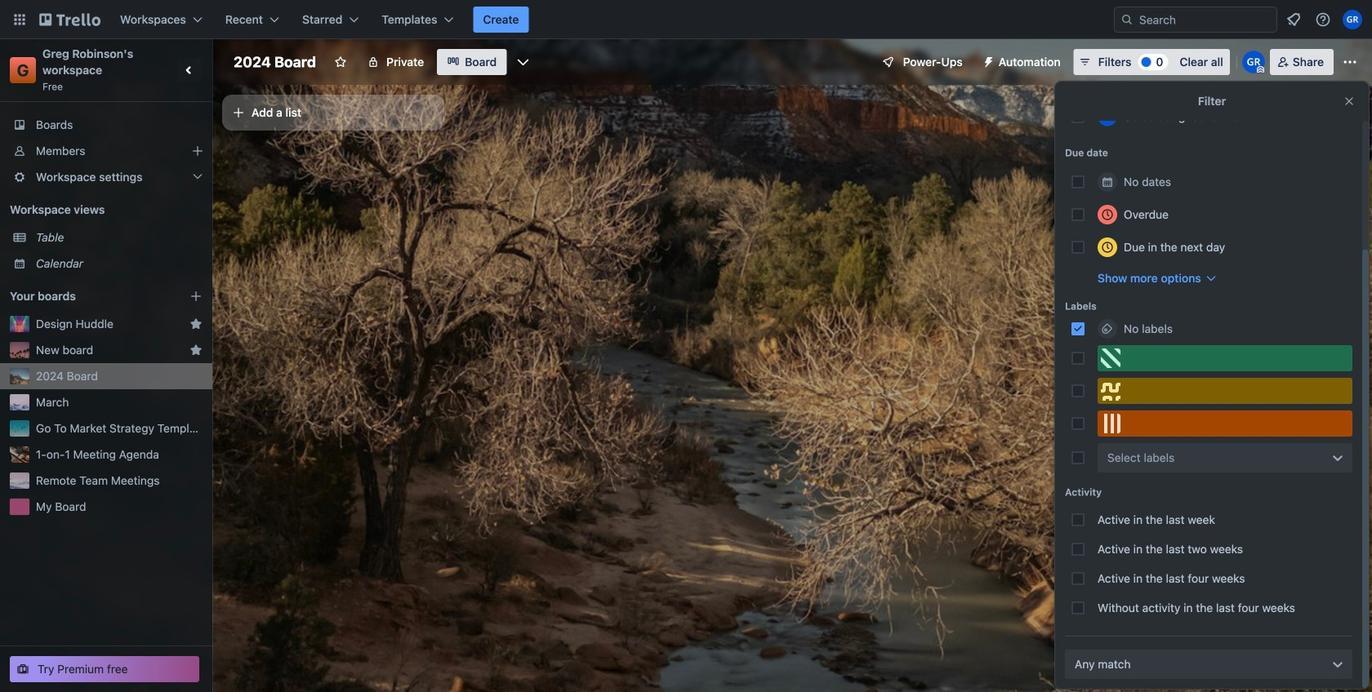 Task type: describe. For each thing, give the bounding box(es) containing it.
back to home image
[[39, 7, 100, 33]]

add board image
[[190, 290, 203, 303]]

1 vertical spatial greg robinson (gregrobinson96) image
[[1098, 107, 1117, 127]]

this member is an admin of this board. image
[[1257, 66, 1264, 74]]

sm image
[[976, 49, 999, 72]]

customize views image
[[515, 54, 531, 70]]

search image
[[1121, 13, 1134, 26]]

close popover image
[[1343, 95, 1356, 108]]

0 vertical spatial greg robinson (gregrobinson96) image
[[1242, 51, 1265, 74]]

primary element
[[0, 0, 1372, 39]]

greg robinson (gregrobinson96) image
[[1343, 10, 1363, 29]]



Task type: locate. For each thing, give the bounding box(es) containing it.
1 starred icon image from the top
[[190, 318, 203, 331]]

1 horizontal spatial greg robinson (gregrobinson96) image
[[1242, 51, 1265, 74]]

show menu image
[[1342, 54, 1358, 70]]

0 horizontal spatial greg robinson (gregrobinson96) image
[[1098, 107, 1117, 127]]

your boards with 8 items element
[[10, 287, 165, 306]]

greg robinson (gregrobinson96) image
[[1242, 51, 1265, 74], [1098, 107, 1117, 127]]

2 starred icon image from the top
[[190, 344, 203, 357]]

starred icon image
[[190, 318, 203, 331], [190, 344, 203, 357]]

0 notifications image
[[1284, 10, 1304, 29]]

color: yellow, title: none element
[[1098, 378, 1353, 404]]

1 vertical spatial starred icon image
[[190, 344, 203, 357]]

Search field
[[1114, 7, 1278, 33]]

Board name text field
[[225, 49, 324, 75]]

color: green, title: none element
[[1098, 346, 1353, 372]]

0 vertical spatial starred icon image
[[190, 318, 203, 331]]

workspace navigation collapse icon image
[[178, 59, 201, 82]]

color: orange, title: none element
[[1098, 411, 1353, 437]]

star or unstar board image
[[334, 56, 347, 69]]

open information menu image
[[1315, 11, 1331, 28]]



Task type: vqa. For each thing, say whether or not it's contained in the screenshot.
Back To Home image
yes



